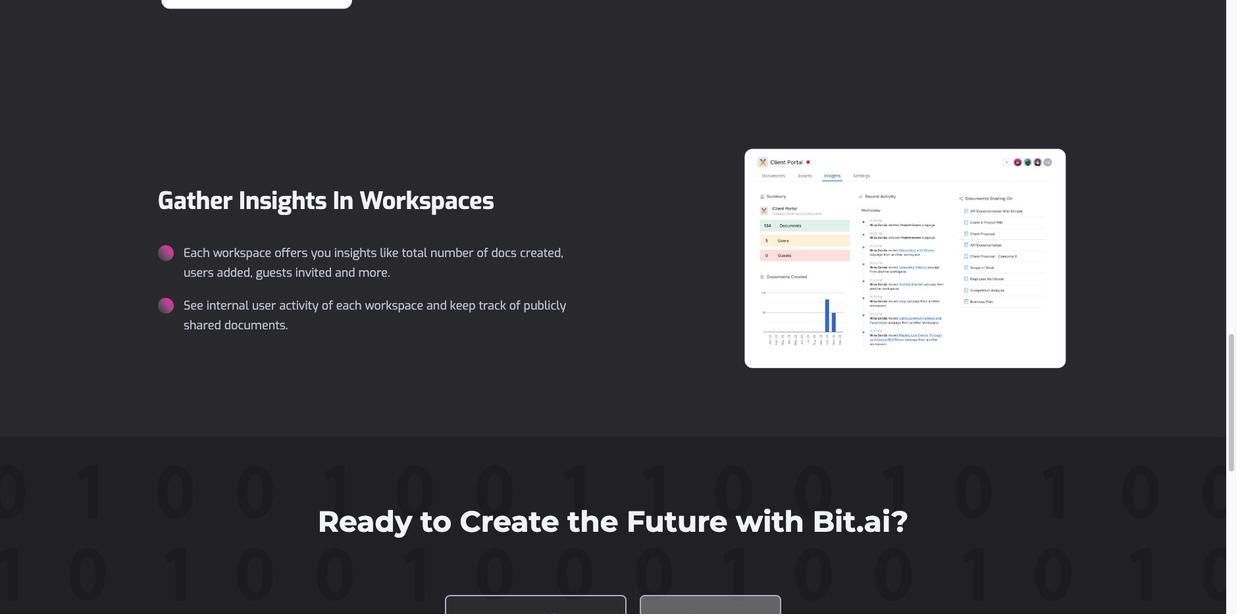 Task type: locate. For each thing, give the bounding box(es) containing it.
track
[[479, 298, 506, 314]]

1 horizontal spatial of
[[477, 246, 488, 261]]

0 vertical spatial and
[[335, 265, 355, 281]]

and
[[335, 265, 355, 281], [427, 298, 447, 314]]

created,
[[520, 246, 564, 261]]

to
[[421, 505, 452, 540]]

0 vertical spatial workspace
[[213, 246, 271, 261]]

shared
[[184, 318, 221, 334]]

offers
[[275, 246, 308, 261]]

1 vertical spatial and
[[427, 298, 447, 314]]

0 horizontal spatial and
[[335, 265, 355, 281]]

1 vertical spatial workspace
[[365, 298, 423, 314]]

workspace up the added,
[[213, 246, 271, 261]]

guests
[[256, 265, 292, 281]]

1 horizontal spatial workspace
[[365, 298, 423, 314]]

create
[[460, 505, 559, 540]]

user
[[252, 298, 276, 314]]

1 horizontal spatial and
[[427, 298, 447, 314]]

total
[[402, 246, 427, 261]]

0 horizontal spatial workspace
[[213, 246, 271, 261]]

and inside each workspace offers you insights like total number of docs created, users added, guests invited and more.
[[335, 265, 355, 281]]

docs
[[491, 246, 517, 261]]

ready to create the future with bit.ai?
[[318, 505, 909, 540]]

each
[[336, 298, 362, 314]]

list
[[158, 244, 587, 336]]

in
[[333, 186, 354, 217]]

workspace
[[213, 246, 271, 261], [365, 298, 423, 314]]

of left 'docs'
[[477, 246, 488, 261]]

of right track
[[509, 298, 521, 314]]

and down insights
[[335, 265, 355, 281]]

insights
[[239, 186, 327, 217]]

workspace inside each workspace offers you insights like total number of docs created, users added, guests invited and more.
[[213, 246, 271, 261]]

of
[[477, 246, 488, 261], [322, 298, 333, 314], [509, 298, 521, 314]]

of left each in the left of the page
[[322, 298, 333, 314]]

and left keep
[[427, 298, 447, 314]]

workspace down more.
[[365, 298, 423, 314]]



Task type: describe. For each thing, give the bounding box(es) containing it.
and inside see internal user activity of each workspace and keep track of publicly shared documents.
[[427, 298, 447, 314]]

you
[[311, 246, 331, 261]]

documents.
[[224, 318, 288, 334]]

added,
[[217, 265, 253, 281]]

future
[[627, 505, 728, 540]]

gather
[[158, 186, 233, 217]]

with
[[736, 505, 805, 540]]

activity
[[279, 298, 319, 314]]

2 horizontal spatial of
[[509, 298, 521, 314]]

gather insights in workspaces
[[158, 186, 494, 217]]

bit.ai?
[[813, 505, 909, 540]]

number
[[431, 246, 474, 261]]

ready
[[318, 505, 412, 540]]

publicly
[[524, 298, 566, 314]]

the
[[568, 505, 619, 540]]

workspaces
[[360, 186, 494, 217]]

each
[[184, 246, 210, 261]]

workspace inside see internal user activity of each workspace and keep track of publicly shared documents.
[[365, 298, 423, 314]]

see
[[184, 298, 203, 314]]

of inside each workspace offers you insights like total number of docs created, users added, guests invited and more.
[[477, 246, 488, 261]]

list containing each workspace offers you insights like total number of docs created, users added, guests invited and more.
[[158, 244, 587, 336]]

insights
[[334, 246, 377, 261]]

0 horizontal spatial of
[[322, 298, 333, 314]]

invited
[[295, 265, 332, 281]]

more.
[[358, 265, 390, 281]]

each workspace offers you insights like total number of docs created, users added, guests invited and more.
[[184, 246, 564, 281]]

users
[[184, 265, 214, 281]]

keep
[[450, 298, 476, 314]]

like
[[380, 246, 399, 261]]

internal
[[207, 298, 249, 314]]

see internal user activity of each workspace and keep track of publicly shared documents.
[[184, 298, 566, 334]]



Task type: vqa. For each thing, say whether or not it's contained in the screenshot.
come inside Embed Sharepoint Excel to your Bit documents and make your content come alive.
no



